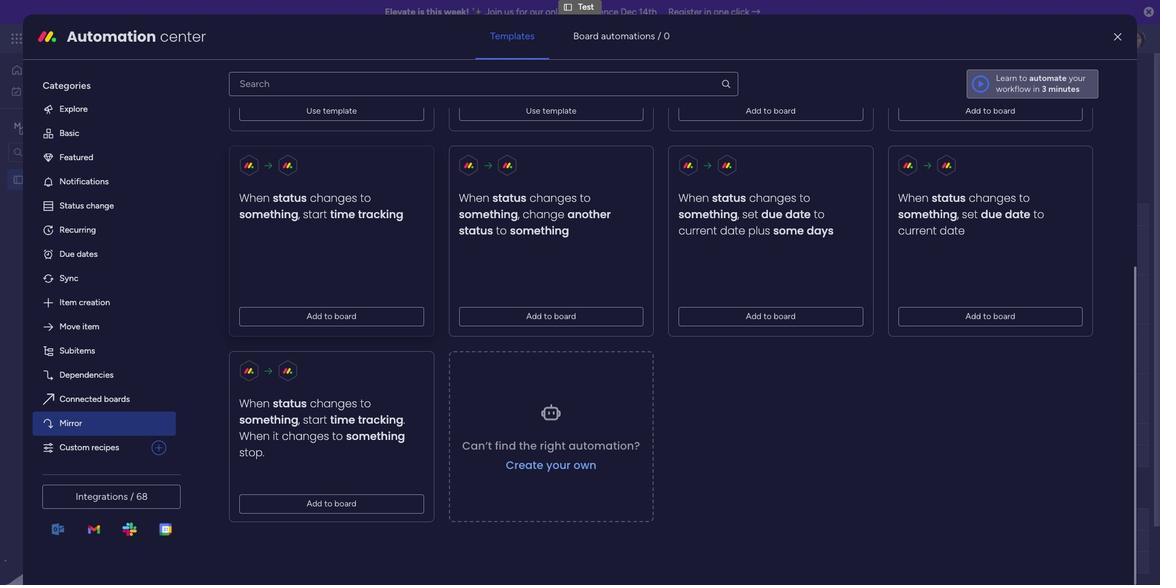 Task type: locate. For each thing, give the bounding box(es) containing it.
add to board button for . when it changes to
[[240, 494, 424, 513]]

,
[[299, 206, 300, 221], [518, 206, 520, 221], [738, 206, 740, 221], [958, 206, 959, 221], [299, 412, 300, 427]]

new project inside button
[[188, 145, 235, 155]]

start down pipeline
[[303, 206, 327, 221]]

0 vertical spatial new
[[188, 145, 206, 155]]

something
[[240, 206, 299, 221], [459, 206, 518, 221], [679, 206, 738, 221], [899, 206, 958, 221], [510, 223, 570, 238], [240, 412, 299, 427], [346, 428, 406, 443]]

work right my at the left of page
[[40, 86, 59, 96]]

gantt
[[260, 113, 282, 123]]

2 vertical spatial due
[[588, 514, 603, 524]]

in left the one
[[704, 7, 712, 18]]

0 horizontal spatial when status changes to something , set due date
[[679, 190, 811, 221]]

item
[[82, 321, 99, 332]]

week!
[[444, 7, 469, 18]]

1 when status changes to something , start time tracking from the top
[[240, 190, 404, 221]]

1 horizontal spatial use
[[526, 105, 541, 116]]

of right track
[[460, 91, 468, 102]]

1 horizontal spatial in
[[1033, 84, 1040, 94]]

test for test testing
[[228, 344, 244, 354]]

custom
[[59, 442, 90, 453]]

0 vertical spatial your
[[1069, 73, 1086, 83]]

production for test
[[234, 184, 294, 199]]

Due date field
[[585, 208, 625, 222], [585, 513, 625, 526]]

person button
[[324, 141, 376, 160]]

status change option
[[33, 194, 176, 218]]

board
[[774, 105, 796, 116], [994, 105, 1016, 116], [335, 311, 357, 321], [555, 311, 577, 321], [774, 311, 796, 321], [994, 311, 1016, 321], [335, 498, 357, 509]]

recipes
[[92, 442, 119, 453]]

0 horizontal spatial your
[[496, 91, 512, 102]]

production inside 'field'
[[234, 184, 294, 199]]

monday work management
[[54, 31, 188, 45]]

1 vertical spatial /
[[1098, 71, 1101, 81]]

1 vertical spatial owner
[[440, 514, 465, 524]]

Search field
[[281, 142, 317, 159]]

work for monday
[[98, 31, 119, 45]]

main
[[202, 113, 220, 123], [28, 120, 49, 131]]

status inside option
[[59, 201, 84, 211]]

add to board
[[746, 105, 796, 116], [966, 105, 1016, 116], [307, 311, 357, 321], [527, 311, 577, 321], [746, 311, 796, 321], [966, 311, 1016, 321], [307, 498, 357, 509]]

see more
[[551, 91, 587, 101]]

public board image
[[13, 174, 24, 185]]

status up another status
[[493, 190, 527, 205]]

see left more
[[551, 91, 566, 101]]

template down owners,
[[323, 105, 357, 116]]

add
[[746, 105, 762, 116], [966, 105, 982, 116], [307, 311, 323, 321], [527, 311, 542, 321], [746, 311, 762, 321], [966, 311, 982, 321], [307, 498, 323, 509]]

start up something stop. at the left of the page
[[303, 412, 327, 427]]

add for to current date plus
[[746, 311, 762, 321]]

1 column information image from the top
[[547, 210, 557, 220]]

status inside when status changes to something , change
[[493, 190, 527, 205]]

of
[[252, 91, 260, 102], [460, 91, 468, 102]]

basic
[[59, 128, 79, 138]]

0 vertical spatial column information image
[[885, 210, 895, 220]]

your inside the your workflow in
[[1069, 73, 1086, 83]]

1 vertical spatial column information image
[[547, 515, 557, 524]]

2 horizontal spatial /
[[1098, 71, 1101, 81]]

✨
[[472, 7, 483, 18]]

test list box
[[0, 167, 154, 353]]

2 vertical spatial /
[[130, 491, 134, 502]]

when status changes to something , start time tracking up something stop. at the left of the page
[[240, 396, 404, 427]]

change inside option
[[86, 201, 114, 211]]

project inside button
[[208, 145, 235, 155]]

column information image for due date
[[631, 515, 641, 524]]

0 horizontal spatial change
[[86, 201, 114, 211]]

see
[[211, 33, 226, 44], [551, 91, 566, 101]]

to inside when status changes to something , change
[[580, 190, 591, 205]]

1 horizontal spatial work
[[98, 31, 119, 45]]

1 vertical spatial owner field
[[437, 513, 468, 526]]

main table button
[[183, 109, 251, 128]]

change up to something on the top left
[[523, 206, 565, 221]]

0 horizontal spatial of
[[252, 91, 260, 102]]

activity
[[995, 71, 1024, 81]]

0 horizontal spatial see
[[211, 33, 226, 44]]

0 horizontal spatial due
[[762, 206, 783, 221]]

1 vertical spatial in
[[1033, 84, 1040, 94]]

current inside to current date
[[899, 223, 937, 238]]

test for test publishing
[[228, 393, 244, 404]]

1 vertical spatial start
[[303, 412, 327, 427]]

test left testing
[[228, 344, 244, 354]]

/ left 0
[[658, 30, 662, 42]]

2 owner from the top
[[440, 514, 465, 524]]

status field down the create
[[508, 513, 538, 526]]

0 vertical spatial status field
[[508, 208, 538, 222]]

/ right "invite"
[[1098, 71, 1101, 81]]

james peterson image
[[1127, 29, 1146, 48]]

my work button
[[7, 81, 130, 101]]

option
[[0, 169, 154, 171]]

status up to current date
[[932, 190, 966, 205]]

0 vertical spatial 1
[[1103, 71, 1107, 81]]

2 time from the top
[[331, 412, 355, 427]]

new up "test building" on the bottom left
[[228, 245, 246, 255]]

.
[[404, 412, 405, 427]]

see plans
[[211, 33, 248, 44]]

in left 3
[[1033, 84, 1040, 94]]

main left table
[[202, 113, 220, 123]]

search image
[[721, 79, 732, 89]]

to inside . when it changes to
[[332, 428, 343, 443]]

invite
[[1075, 71, 1096, 81]]

of right "type"
[[252, 91, 260, 102]]

v2 search image
[[272, 144, 281, 157]]

arrow down image
[[422, 143, 437, 158]]

changes up files on the top right of the page
[[750, 190, 797, 205]]

due inside option
[[59, 249, 75, 259]]

tracking
[[358, 206, 404, 221], [358, 412, 404, 427]]

main inside workspace selection element
[[28, 120, 49, 131]]

use down the project
[[526, 105, 541, 116]]

test inside 'field'
[[208, 184, 231, 199]]

0 vertical spatial owner
[[440, 209, 465, 220]]

test left publishing
[[228, 393, 244, 404]]

time up something stop. at the left of the page
[[331, 412, 355, 427]]

column information image
[[885, 210, 895, 220], [631, 515, 641, 524]]

1 horizontal spatial current
[[899, 223, 937, 238]]

test right public board image
[[28, 174, 44, 185]]

when status changes to something , set due date
[[679, 190, 811, 221], [899, 190, 1031, 221]]

right
[[540, 438, 566, 453]]

1 vertical spatial tracking
[[358, 412, 404, 427]]

production inside field
[[234, 488, 294, 503]]

0 horizontal spatial use template
[[307, 105, 357, 116]]

0 horizontal spatial main
[[28, 120, 49, 131]]

2 column information image from the top
[[547, 515, 557, 524]]

stop.
[[240, 444, 265, 460]]

publishing
[[246, 393, 285, 404]]

0 vertical spatial tracking
[[358, 206, 404, 221]]

1 vertical spatial see
[[551, 91, 566, 101]]

0 horizontal spatial /
[[130, 491, 134, 502]]

dec left "14th"
[[621, 7, 637, 18]]

when status changes to something , change
[[459, 190, 591, 221]]

date
[[786, 206, 811, 221], [1006, 206, 1031, 221], [605, 209, 622, 220], [721, 223, 746, 238], [940, 223, 965, 238], [605, 514, 622, 524]]

assign
[[293, 91, 319, 102]]

status
[[59, 201, 84, 211], [511, 209, 535, 220], [511, 514, 535, 524]]

1 vertical spatial due
[[59, 249, 75, 259]]

1 horizontal spatial when status changes to something , set due date
[[899, 190, 1031, 221]]

status down when status changes to something , change
[[459, 223, 493, 238]]

work for my
[[40, 86, 59, 96]]

1 due date from the top
[[588, 209, 622, 220]]

sort
[[460, 145, 476, 156]]

2 vertical spatial your
[[547, 457, 571, 473]]

project down pipeline
[[302, 209, 329, 219]]

0 horizontal spatial dec
[[594, 345, 608, 354]]

1 horizontal spatial change
[[523, 206, 565, 221]]

column information image for 2nd status field from the bottom
[[547, 210, 557, 220]]

your right where
[[496, 91, 512, 102]]

0 horizontal spatial template
[[323, 105, 357, 116]]

changes up another status
[[530, 190, 577, 205]]

when status changes to something , start time tracking down search field
[[240, 190, 404, 221]]

2 current from the left
[[899, 223, 937, 238]]

main for main table
[[202, 113, 220, 123]]

change
[[86, 201, 114, 211], [523, 206, 565, 221]]

1 due from the left
[[762, 206, 783, 221]]

0 vertical spatial time
[[331, 206, 355, 221]]

2 of from the left
[[460, 91, 468, 102]]

test for test building
[[228, 294, 244, 305]]

see for see more
[[551, 91, 566, 101]]

see plans button
[[195, 30, 253, 48]]

0 vertical spatial in
[[704, 7, 712, 18]]

1 when status changes to something , set due date from the left
[[679, 190, 811, 221]]

your up "minutes"
[[1069, 73, 1086, 83]]

lottie animation image
[[0, 463, 154, 585]]

your down the right
[[547, 457, 571, 473]]

time down pipeline
[[331, 206, 355, 221]]

1 horizontal spatial due
[[982, 206, 1003, 221]]

timeline
[[843, 209, 875, 220]]

register
[[669, 7, 702, 18]]

/
[[658, 30, 662, 42], [1098, 71, 1101, 81], [130, 491, 134, 502]]

priority
[[676, 209, 703, 220]]

test right online
[[578, 2, 594, 12]]

1 horizontal spatial of
[[460, 91, 468, 102]]

see left plans
[[211, 33, 226, 44]]

0 horizontal spatial 1
[[406, 299, 409, 306]]

1 vertical spatial when status changes to something , start time tracking
[[240, 396, 404, 427]]

1 use from the left
[[307, 105, 321, 116]]

dependencies option
[[33, 363, 176, 387]]

create
[[506, 457, 544, 473]]

use down assign
[[307, 105, 321, 116]]

board for to current date plus
[[774, 311, 796, 321]]

kanban button
[[382, 109, 429, 128]]

us
[[505, 7, 514, 18]]

current inside to current date plus
[[679, 223, 717, 238]]

1 horizontal spatial template
[[543, 105, 577, 116]]

changes down person popup button
[[310, 190, 358, 205]]

1 vertical spatial status field
[[508, 513, 538, 526]]

due date for first due date field from the bottom of the page
[[588, 514, 622, 524]]

filter button
[[380, 141, 437, 160]]

learn to automate
[[996, 73, 1067, 83]]

create your own link
[[506, 457, 597, 473]]

0 vertical spatial due date
[[588, 209, 622, 220]]

Priority field
[[673, 208, 706, 222]]

changes up . when it changes to
[[310, 396, 358, 411]]

can't find the right automation? create your own
[[463, 438, 641, 473]]

chart
[[300, 113, 321, 123]]

1 use template button from the left
[[240, 101, 424, 121]]

board for to
[[555, 311, 577, 321]]

show board description image
[[231, 70, 246, 82]]

add to board for to current date plus
[[746, 311, 796, 321]]

work right monday
[[98, 31, 119, 45]]

0 vertical spatial due date field
[[585, 208, 625, 222]]

in
[[704, 7, 712, 18], [1033, 84, 1040, 94]]

new project up "test building" on the bottom left
[[228, 245, 276, 255]]

0 horizontal spatial work
[[40, 86, 59, 96]]

1 horizontal spatial /
[[658, 30, 662, 42]]

main inside button
[[202, 113, 220, 123]]

/ for invite / 1
[[1098, 71, 1101, 81]]

test down 'new project' button
[[208, 184, 231, 199]]

mirror option
[[33, 412, 176, 436]]

this
[[427, 7, 442, 18]]

status field up to something on the top left
[[508, 208, 538, 222]]

use for 1st use template button from the right
[[526, 105, 541, 116]]

the
[[519, 438, 537, 453]]

status inside another status
[[459, 223, 493, 238]]

1 owner field from the top
[[437, 208, 468, 222]]

0 vertical spatial when status changes to something , start time tracking
[[240, 190, 404, 221]]

1 horizontal spatial dec
[[621, 7, 637, 18]]

featured option
[[33, 146, 176, 170]]

0 horizontal spatial column information image
[[631, 515, 641, 524]]

production down v2 search image
[[234, 184, 294, 199]]

1 time from the top
[[331, 206, 355, 221]]

2 horizontal spatial your
[[1069, 73, 1086, 83]]

add for when status changes to something , start time tracking
[[307, 311, 323, 321]]

1 vertical spatial column information image
[[631, 515, 641, 524]]

production right post
[[234, 488, 294, 503]]

in inside the your workflow in
[[1033, 84, 1040, 94]]

1 horizontal spatial main
[[202, 113, 220, 123]]

1 owner from the top
[[440, 209, 465, 220]]

angle down image
[[246, 146, 252, 155]]

integrations / 68
[[76, 491, 148, 502]]

0 vertical spatial column information image
[[547, 210, 557, 220]]

status
[[273, 190, 307, 205], [493, 190, 527, 205], [713, 190, 747, 205], [932, 190, 966, 205], [459, 223, 493, 238], [273, 396, 307, 411]]

1 vertical spatial time
[[331, 412, 355, 427]]

project left angle down image
[[208, 145, 235, 155]]

test
[[578, 2, 594, 12], [28, 174, 44, 185], [208, 184, 231, 199], [228, 294, 244, 305], [228, 344, 244, 354], [228, 393, 244, 404]]

1 horizontal spatial use template button
[[459, 101, 644, 121]]

new project down main table button
[[188, 145, 235, 155]]

0 vertical spatial new project
[[188, 145, 235, 155]]

1 template from the left
[[323, 105, 357, 116]]

1 status field from the top
[[508, 208, 538, 222]]

Status field
[[508, 208, 538, 222], [508, 513, 538, 526]]

register in one click →
[[669, 7, 761, 18]]

column information image
[[547, 210, 557, 220], [547, 515, 557, 524]]

Search in workspace field
[[25, 145, 101, 159]]

2 use from the left
[[526, 105, 541, 116]]

0 vertical spatial production
[[234, 184, 294, 199]]

automation?
[[569, 438, 641, 453]]

to something
[[493, 223, 570, 238]]

status change
[[59, 201, 114, 211]]

production for post
[[234, 488, 294, 503]]

1 vertical spatial due date
[[588, 514, 622, 524]]

1 vertical spatial dec
[[594, 345, 608, 354]]

work inside button
[[40, 86, 59, 96]]

owners,
[[321, 91, 350, 102]]

owner for 2nd owner field from the top of the page
[[440, 514, 465, 524]]

1 horizontal spatial column information image
[[885, 210, 895, 220]]

/ left 68
[[130, 491, 134, 502]]

column information image down the create your own link
[[547, 515, 557, 524]]

one
[[714, 7, 729, 18]]

0 vertical spatial work
[[98, 31, 119, 45]]

1 horizontal spatial your
[[547, 457, 571, 473]]

see inside button
[[211, 33, 226, 44]]

1 horizontal spatial use template
[[526, 105, 577, 116]]

when status changes to something , start time tracking
[[240, 190, 404, 221], [240, 396, 404, 427]]

2 use template button from the left
[[459, 101, 644, 121]]

connected
[[59, 394, 102, 404]]

use template down stands.
[[526, 105, 577, 116]]

m
[[14, 121, 21, 131]]

test left the building
[[228, 294, 244, 305]]

main right workspace icon
[[28, 120, 49, 131]]

1 current from the left
[[679, 223, 717, 238]]

changes inside when status changes to something , change
[[530, 190, 577, 205]]

Owner field
[[437, 208, 468, 222], [437, 513, 468, 526]]

0 horizontal spatial new
[[188, 145, 206, 155]]

changes right it
[[282, 428, 329, 443]]

1 vertical spatial due date field
[[585, 513, 625, 526]]

testing
[[246, 344, 274, 354]]

1 vertical spatial your
[[496, 91, 512, 102]]

13
[[609, 345, 617, 354]]

status up to something on the top left
[[511, 209, 535, 220]]

2 template from the left
[[543, 105, 577, 116]]

custom recipes option
[[33, 436, 147, 460]]

None search field
[[229, 72, 738, 96]]

0 vertical spatial start
[[303, 206, 327, 221]]

column information image up to something on the top left
[[547, 210, 557, 220]]

1 vertical spatial new
[[228, 245, 246, 255]]

1
[[1103, 71, 1107, 81], [406, 299, 409, 306]]

0 horizontal spatial use template button
[[240, 101, 424, 121]]

lottie animation element
[[0, 463, 154, 585]]

any
[[217, 91, 231, 102]]

0 vertical spatial see
[[211, 33, 226, 44]]

1 vertical spatial work
[[40, 86, 59, 96]]

plans
[[228, 33, 248, 44]]

to
[[1019, 73, 1027, 83], [764, 105, 772, 116], [984, 105, 992, 116], [361, 190, 371, 205], [580, 190, 591, 205], [800, 190, 811, 205], [1020, 190, 1030, 205], [814, 206, 825, 221], [1034, 206, 1045, 221], [497, 223, 507, 238], [325, 311, 333, 321], [544, 311, 552, 321], [764, 311, 772, 321], [984, 311, 992, 321], [361, 396, 371, 411], [332, 428, 343, 443], [325, 498, 333, 509]]

recurring option
[[33, 218, 176, 242]]

new inside button
[[188, 145, 206, 155]]

status up recurring
[[59, 201, 84, 211]]

categories heading
[[33, 69, 176, 97]]

when inside when status changes to something , change
[[459, 190, 490, 205]]

0 vertical spatial owner field
[[437, 208, 468, 222]]

new down main table button
[[188, 145, 206, 155]]

autopilot image
[[1048, 110, 1059, 126]]

due
[[762, 206, 783, 221], [982, 206, 1003, 221]]

2 due date from the top
[[588, 514, 622, 524]]

use template down owners,
[[307, 105, 357, 116]]

1 vertical spatial new project
[[228, 245, 276, 255]]

integrations / 68 button
[[43, 485, 181, 509]]

due dates option
[[33, 242, 176, 266]]

use
[[307, 105, 321, 116], [526, 105, 541, 116]]

change down notifications option
[[86, 201, 114, 211]]

0 vertical spatial due
[[588, 209, 603, 220]]

Test Production Pipeline field
[[205, 184, 343, 199]]

1 vertical spatial production
[[234, 488, 294, 503]]

0 horizontal spatial use
[[307, 105, 321, 116]]

done
[[512, 344, 533, 354]]

new
[[188, 145, 206, 155], [228, 245, 246, 255]]

0 horizontal spatial current
[[679, 223, 717, 238]]

template down stands.
[[543, 105, 577, 116]]

changes
[[310, 190, 358, 205], [530, 190, 577, 205], [750, 190, 797, 205], [969, 190, 1017, 205], [310, 396, 358, 411], [282, 428, 329, 443]]

dec left the 13
[[594, 345, 608, 354]]

1 horizontal spatial see
[[551, 91, 566, 101]]



Task type: describe. For each thing, give the bounding box(es) containing it.
home button
[[7, 60, 130, 80]]

pipeline
[[297, 184, 340, 199]]

main for main workspace
[[28, 120, 49, 131]]

chart button
[[291, 109, 330, 128]]

/ for integrations / 68
[[130, 491, 134, 502]]

change inside when status changes to something , change
[[523, 206, 565, 221]]

kanban
[[391, 113, 419, 123]]

sync option
[[33, 266, 176, 291]]

3
[[1042, 84, 1047, 94]]

workspace selection element
[[11, 119, 101, 134]]

add for . when it changes to
[[307, 498, 323, 509]]

workspace
[[51, 120, 99, 131]]

table
[[222, 113, 242, 123]]

2 due date field from the top
[[585, 513, 625, 526]]

templates
[[490, 30, 535, 42]]

1 start from the top
[[303, 206, 327, 221]]

main workspace
[[28, 120, 99, 131]]

board for . when it changes to
[[335, 498, 357, 509]]

it
[[273, 428, 279, 443]]

add to board for when status changes to something , start time tracking
[[307, 311, 357, 321]]

categories
[[43, 80, 91, 91]]

status up it
[[273, 396, 307, 411]]

to current date plus
[[679, 206, 825, 238]]

connected boards option
[[33, 387, 176, 412]]

add to board button for to current date plus
[[679, 307, 864, 326]]

1 due date field from the top
[[585, 208, 625, 222]]

v2 done deadline image
[[568, 344, 577, 355]]

custom recipes
[[59, 442, 119, 453]]

1 horizontal spatial 1
[[1103, 71, 1107, 81]]

new project button
[[183, 141, 240, 160]]

board for when status changes to something , start time tracking
[[335, 311, 357, 321]]

move item
[[59, 321, 99, 332]]

creation
[[79, 297, 110, 308]]

use for 2nd use template button from right
[[307, 105, 321, 116]]

something stop.
[[240, 428, 406, 460]]

status down search field
[[273, 190, 307, 205]]

management
[[122, 31, 188, 45]]

1 tracking from the top
[[358, 206, 404, 221]]

add to board button for to
[[459, 307, 644, 326]]

0 vertical spatial dec
[[621, 7, 637, 18]]

2 horizontal spatial set
[[962, 206, 978, 221]]

add to board button for to current date
[[899, 307, 1083, 326]]

elevate
[[385, 7, 416, 18]]

type
[[233, 91, 250, 102]]

14th
[[639, 7, 657, 18]]

owner for first owner field from the top
[[440, 209, 465, 220]]

2 owner field from the top
[[437, 513, 468, 526]]

assessment
[[297, 488, 365, 503]]

add to favorites image
[[252, 70, 264, 82]]

timelines
[[366, 91, 400, 102]]

activity button
[[990, 66, 1047, 86]]

2 when status changes to something , start time tracking from the top
[[240, 396, 404, 427]]

to inside to current date
[[1034, 206, 1045, 221]]

status down the create
[[511, 514, 535, 524]]

Files field
[[763, 208, 786, 222]]

add to board for . when it changes to
[[307, 498, 357, 509]]

68
[[136, 491, 148, 502]]

0
[[664, 30, 670, 42]]

2 when status changes to something , set due date from the left
[[899, 190, 1031, 221]]

see for see plans
[[211, 33, 226, 44]]

where
[[470, 91, 493, 102]]

dates
[[77, 249, 98, 259]]

another status
[[459, 206, 611, 238]]

join
[[485, 7, 502, 18]]

categories list box
[[33, 69, 186, 460]]

notifications option
[[33, 170, 176, 194]]

2 start from the top
[[303, 412, 327, 427]]

some
[[774, 223, 804, 238]]

test production pipeline
[[208, 184, 340, 199]]

dependencies
[[59, 370, 114, 380]]

Search for a column type search field
[[229, 72, 738, 96]]

subitems option
[[33, 339, 176, 363]]

stands.
[[544, 91, 571, 102]]

add to board button for when status changes to something , start time tracking
[[240, 307, 424, 326]]

1 horizontal spatial new
[[228, 245, 246, 255]]

can't
[[463, 438, 492, 453]]

templates button
[[476, 22, 549, 51]]

1 vertical spatial 1
[[406, 299, 409, 306]]

invite / 1 button
[[1052, 66, 1112, 86]]

center
[[160, 27, 206, 46]]

column information image for timeline
[[885, 210, 895, 220]]

project up the building
[[248, 245, 276, 255]]

project
[[514, 91, 542, 102]]

integrate
[[942, 113, 977, 124]]

featured
[[59, 152, 93, 163]]

explore
[[59, 104, 88, 114]]

select product image
[[11, 33, 23, 45]]

post
[[208, 488, 231, 503]]

project.
[[262, 91, 291, 102]]

item creation
[[59, 297, 110, 308]]

track
[[439, 91, 458, 102]]

changes up to current date
[[969, 190, 1017, 205]]

elevate is this week! ✨ join us for our online conference dec 14th
[[385, 7, 657, 18]]

column information image for 1st status field from the bottom
[[547, 515, 557, 524]]

manage any type of project. assign owners, set timelines and keep track of where your project stands.
[[185, 91, 571, 102]]

test for test production pipeline
[[208, 184, 231, 199]]

something inside when status changes to something , change
[[459, 206, 518, 221]]

find
[[495, 438, 517, 453]]

add to board for to current date
[[966, 311, 1016, 321]]

date inside to current date plus
[[721, 223, 746, 238]]

automations
[[601, 30, 655, 42]]

hide
[[506, 145, 524, 156]]

board for to current date
[[994, 311, 1016, 321]]

my work
[[27, 86, 59, 96]]

workspace image
[[11, 119, 24, 133]]

when inside . when it changes to
[[240, 428, 270, 443]]

post production assessment
[[208, 488, 365, 503]]

0 horizontal spatial set
[[352, 91, 364, 102]]

days
[[807, 223, 834, 238]]

1 button
[[383, 275, 422, 325]]

test inside list box
[[28, 174, 44, 185]]

add for to
[[527, 311, 542, 321]]

2 due from the left
[[982, 206, 1003, 221]]

more
[[568, 91, 587, 101]]

notifications
[[59, 176, 109, 187]]

board automations / 0 button
[[559, 22, 685, 51]]

2 use template from the left
[[526, 105, 577, 116]]

due date for 1st due date field
[[588, 209, 622, 220]]

automation
[[67, 27, 156, 46]]

2 status field from the top
[[508, 513, 538, 526]]

1 of from the left
[[252, 91, 260, 102]]

your inside can't find the right automation? create your own
[[547, 457, 571, 473]]

→
[[752, 7, 761, 18]]

date inside to current date
[[940, 223, 965, 238]]

building
[[246, 294, 277, 305]]

some days
[[774, 223, 834, 238]]

, inside when status changes to something , change
[[518, 206, 520, 221]]

something inside something stop.
[[346, 428, 406, 443]]

Timeline field
[[840, 208, 878, 222]]

register in one click → link
[[669, 7, 761, 18]]

3 minutes
[[1042, 84, 1080, 94]]

move item option
[[33, 315, 176, 339]]

add to board for to
[[527, 311, 577, 321]]

recurring
[[59, 225, 96, 235]]

automation center
[[67, 27, 206, 46]]

test building
[[228, 294, 277, 305]]

connected boards
[[59, 394, 130, 404]]

explore option
[[33, 97, 176, 121]]

add for to current date
[[966, 311, 982, 321]]

calendar
[[339, 113, 373, 123]]

. when it changes to
[[240, 412, 405, 443]]

our
[[530, 7, 543, 18]]

to inside to current date plus
[[814, 206, 825, 221]]

board automations / 0
[[573, 30, 670, 42]]

0 vertical spatial /
[[658, 30, 662, 42]]

see more link
[[550, 90, 588, 102]]

status up to current date plus
[[713, 190, 747, 205]]

changes inside . when it changes to
[[282, 428, 329, 443]]

item creation option
[[33, 291, 176, 315]]

Post Production Assessment field
[[205, 488, 368, 504]]

project down assessment
[[302, 514, 329, 524]]

automation  center image
[[38, 27, 57, 46]]

current for to current date plus
[[679, 223, 717, 238]]

1 horizontal spatial set
[[743, 206, 759, 221]]

subitems
[[59, 346, 95, 356]]

current for to current date
[[899, 223, 937, 238]]

files
[[766, 209, 783, 220]]

monday
[[54, 31, 95, 45]]

and
[[402, 91, 416, 102]]

move
[[59, 321, 80, 332]]

1 use template from the left
[[307, 105, 357, 116]]

basic option
[[33, 121, 176, 146]]

0 horizontal spatial in
[[704, 7, 712, 18]]

2 tracking from the top
[[358, 412, 404, 427]]

dapulse integrations image
[[928, 114, 937, 123]]



Task type: vqa. For each thing, say whether or not it's contained in the screenshot.
Attach
no



